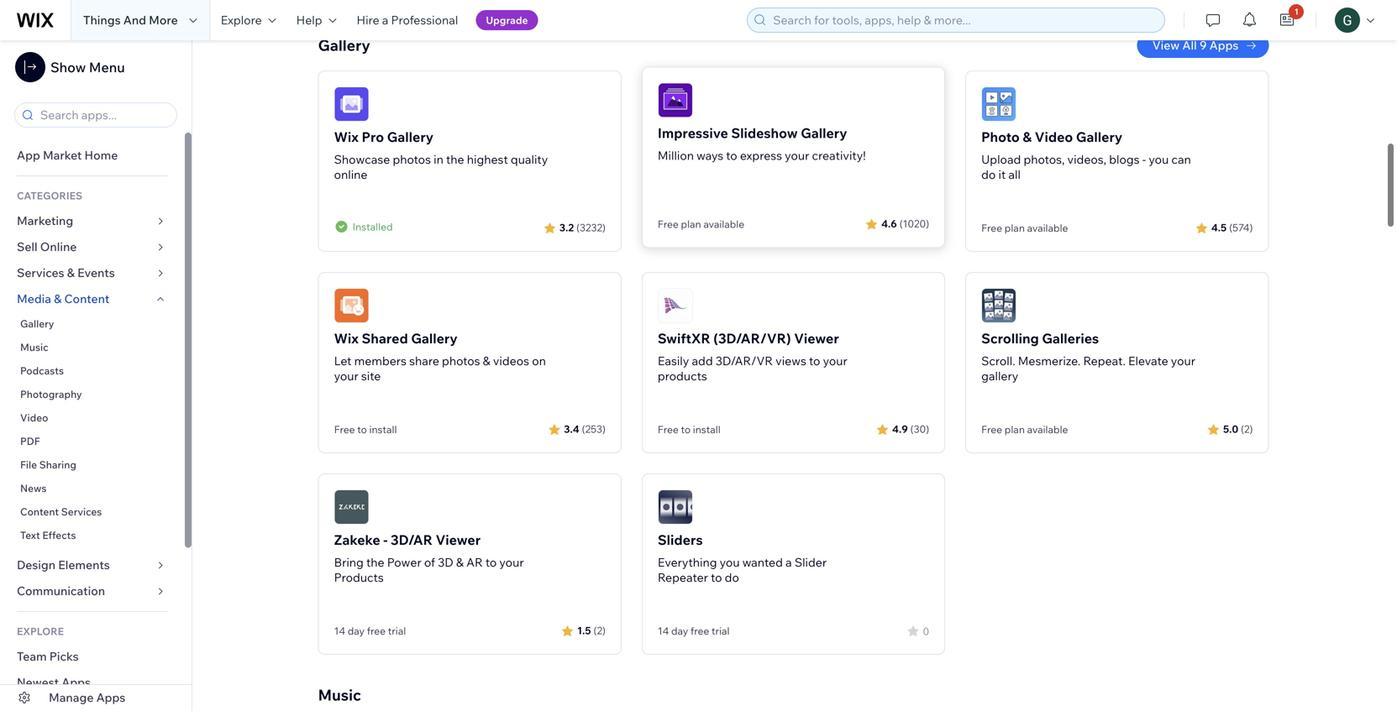 Task type: vqa. For each thing, say whether or not it's contained in the screenshot.


Task type: describe. For each thing, give the bounding box(es) containing it.
free for swiftxr (3d/ar/vr) viewer
[[658, 424, 679, 436]]

view all 9 apps
[[1153, 38, 1239, 53]]

5.0
[[1224, 423, 1239, 436]]

& for video
[[1023, 129, 1032, 145]]

1.5 (2)
[[578, 625, 606, 638]]

products
[[658, 369, 708, 384]]

4.6
[[882, 217, 897, 230]]

4.6 (1020)
[[882, 217, 930, 230]]

sharing
[[39, 459, 76, 472]]

sell online
[[17, 240, 77, 254]]

of
[[424, 556, 435, 570]]

pdf link
[[0, 430, 185, 454]]

wanted
[[743, 556, 783, 570]]

plan for scrolling
[[1005, 424, 1025, 436]]

team picks
[[17, 650, 79, 664]]

power
[[387, 556, 422, 570]]

bring
[[334, 556, 364, 570]]

day for -
[[348, 625, 365, 638]]

installed
[[353, 221, 393, 233]]

newest apps
[[17, 676, 91, 691]]

repeater
[[658, 571, 709, 585]]

help
[[296, 13, 322, 27]]

design elements
[[17, 558, 110, 573]]

sidebar element
[[0, 40, 192, 712]]

& inside zakeke - 3d/ar viewer bring the power of 3d & ar to your products
[[456, 556, 464, 570]]

wix pro gallery showcase photos in the highest quality online
[[334, 129, 548, 182]]

the inside zakeke - 3d/ar viewer bring the power of 3d & ar to your products
[[366, 556, 385, 570]]

your inside scrolling galleries scroll. mesmerize. repeat. elevate your gallery
[[1172, 354, 1196, 369]]

to inside sliders everything you wanted a slider repeater to do
[[711, 571, 722, 585]]

3.4 (253)
[[564, 423, 606, 436]]

9
[[1200, 38, 1207, 53]]

1
[[1295, 6, 1299, 17]]

do inside photo & video gallery upload photos, videos, blogs - you can do it all
[[982, 167, 996, 182]]

available for scrolling
[[1028, 424, 1069, 436]]

3.2 (3232)
[[560, 221, 606, 234]]

gallery
[[982, 369, 1019, 384]]

(3d/ar/vr)
[[714, 330, 791, 347]]

apps for manage apps
[[96, 691, 126, 706]]

14 for -
[[334, 625, 346, 638]]

gallery inside photo & video gallery upload photos, videos, blogs - you can do it all
[[1077, 129, 1123, 145]]

trial for you
[[712, 625, 730, 638]]

free for wix shared gallery
[[334, 424, 355, 436]]

share
[[409, 354, 440, 369]]

news
[[20, 482, 47, 495]]

photography
[[20, 388, 82, 401]]

video link
[[0, 407, 185, 430]]

manage apps
[[49, 691, 126, 706]]

events
[[77, 266, 115, 280]]

online
[[334, 167, 368, 182]]

impressive
[[658, 124, 729, 141]]

(2) for zakeke - 3d/ar viewer
[[594, 625, 606, 638]]

your inside wix shared gallery let members share photos & videos on your site
[[334, 369, 359, 384]]

to inside the impressive slideshow gallery million ways to express your creativity!
[[726, 148, 738, 162]]

- inside photo & video gallery upload photos, videos, blogs - you can do it all
[[1143, 152, 1147, 167]]

and
[[123, 13, 146, 27]]

to down "site"
[[357, 424, 367, 436]]

things and more
[[83, 13, 178, 27]]

free for scrolling galleries
[[982, 424, 1003, 436]]

podcasts
[[20, 365, 64, 377]]

home
[[84, 148, 118, 163]]

everything
[[658, 556, 717, 570]]

0 vertical spatial services
[[17, 266, 64, 280]]

menu
[[89, 59, 125, 76]]

2 horizontal spatial apps
[[1210, 38, 1239, 53]]

free to install for swiftxr
[[658, 424, 721, 436]]

text
[[20, 530, 40, 542]]

& inside wix shared gallery let members share photos & videos on your site
[[483, 354, 491, 369]]

repeat.
[[1084, 354, 1126, 369]]

to inside swiftxr (3d/ar/vr) viewer easily add 3d/ar/vr views to your products
[[809, 354, 821, 369]]

newest
[[17, 676, 59, 691]]

categories
[[17, 190, 82, 202]]

ar
[[467, 556, 483, 570]]

4.9 (30)
[[893, 423, 930, 436]]

services & events link
[[0, 261, 185, 287]]

photos,
[[1024, 152, 1065, 167]]

marketing
[[17, 214, 73, 228]]

1.5
[[578, 625, 591, 638]]

view
[[1153, 38, 1180, 53]]

sliders everything you wanted a slider repeater to do
[[658, 532, 827, 585]]

file
[[20, 459, 37, 472]]

photos inside wix shared gallery let members share photos & videos on your site
[[442, 354, 480, 369]]

scrolling galleries scroll. mesmerize. repeat. elevate your gallery
[[982, 330, 1196, 384]]

online
[[40, 240, 77, 254]]

scrolling galleries logo image
[[982, 288, 1017, 324]]

your inside zakeke - 3d/ar viewer bring the power of 3d & ar to your products
[[500, 556, 524, 570]]

videos
[[493, 354, 530, 369]]

upgrade
[[486, 14, 528, 26]]

services & events
[[17, 266, 115, 280]]

market
[[43, 148, 82, 163]]

design elements link
[[0, 553, 185, 579]]

slider
[[795, 556, 827, 570]]

all
[[1183, 38, 1198, 53]]

music link
[[0, 336, 185, 360]]

(1020)
[[900, 217, 930, 230]]

pdf
[[20, 435, 40, 448]]

free to install for wix
[[334, 424, 397, 436]]

communication
[[17, 584, 108, 599]]

free plan available down ways
[[658, 217, 745, 230]]

easily
[[658, 354, 690, 369]]

gallery inside the impressive slideshow gallery million ways to express your creativity!
[[801, 124, 848, 141]]

elements
[[58, 558, 110, 573]]

swiftxr
[[658, 330, 711, 347]]

wix shared gallery let members share photos & videos on your site
[[334, 330, 546, 384]]

explore
[[221, 13, 262, 27]]

video inside photo & video gallery upload photos, videos, blogs - you can do it all
[[1035, 129, 1074, 145]]

your inside swiftxr (3d/ar/vr) viewer easily add 3d/ar/vr views to your products
[[823, 354, 848, 369]]

Search for tools, apps, help & more... field
[[768, 8, 1160, 32]]

manage
[[49, 691, 94, 706]]

pro
[[362, 129, 384, 145]]

Search apps... field
[[35, 103, 171, 127]]

team picks link
[[0, 645, 185, 671]]

to inside zakeke - 3d/ar viewer bring the power of 3d & ar to your products
[[486, 556, 497, 570]]

million
[[658, 148, 694, 162]]

- inside zakeke - 3d/ar viewer bring the power of 3d & ar to your products
[[384, 532, 388, 549]]

slideshow
[[732, 124, 798, 141]]

3d/ar/vr
[[716, 354, 773, 369]]

free plan available for photo
[[982, 222, 1069, 235]]

available for photo
[[1028, 222, 1069, 235]]

design
[[17, 558, 56, 573]]

free plan available for scrolling
[[982, 424, 1069, 436]]

professional
[[391, 13, 458, 27]]

media & content link
[[0, 287, 185, 313]]

gallery inside wix pro gallery showcase photos in the highest quality online
[[387, 129, 434, 145]]

hire a professional
[[357, 13, 458, 27]]



Task type: locate. For each thing, give the bounding box(es) containing it.
free plan available down all
[[982, 222, 1069, 235]]

1 14 from the left
[[334, 625, 346, 638]]

photos inside wix pro gallery showcase photos in the highest quality online
[[393, 152, 431, 167]]

0 horizontal spatial content
[[20, 506, 59, 519]]

explore
[[17, 626, 64, 638]]

2 vertical spatial apps
[[96, 691, 126, 706]]

free down "repeater" in the bottom of the page
[[691, 625, 710, 638]]

1 horizontal spatial photos
[[442, 354, 480, 369]]

0 vertical spatial video
[[1035, 129, 1074, 145]]

0 horizontal spatial photos
[[393, 152, 431, 167]]

14 down products
[[334, 625, 346, 638]]

1 horizontal spatial music
[[318, 686, 361, 705]]

galleries
[[1043, 330, 1100, 347]]

0 vertical spatial a
[[382, 13, 389, 27]]

3.2
[[560, 221, 574, 234]]

upload
[[982, 152, 1022, 167]]

& inside photo & video gallery upload photos, videos, blogs - you can do it all
[[1023, 129, 1032, 145]]

hire
[[357, 13, 380, 27]]

& left 'events'
[[67, 266, 75, 280]]

1 vertical spatial a
[[786, 556, 792, 570]]

trial down sliders everything you wanted a slider repeater to do
[[712, 625, 730, 638]]

you inside sliders everything you wanted a slider repeater to do
[[720, 556, 740, 570]]

effects
[[42, 530, 76, 542]]

0 vertical spatial music
[[20, 341, 48, 354]]

free
[[367, 625, 386, 638], [691, 625, 710, 638]]

free down "let"
[[334, 424, 355, 436]]

impressive slideshow gallery logo image
[[658, 82, 693, 117]]

14 day free trial for -
[[334, 625, 406, 638]]

free for everything
[[691, 625, 710, 638]]

file sharing
[[20, 459, 76, 472]]

viewer up 3d
[[436, 532, 481, 549]]

viewer inside swiftxr (3d/ar/vr) viewer easily add 3d/ar/vr views to your products
[[795, 330, 840, 347]]

sell
[[17, 240, 38, 254]]

1 horizontal spatial video
[[1035, 129, 1074, 145]]

picks
[[49, 650, 79, 664]]

day for everything
[[672, 625, 689, 638]]

services down news link
[[61, 506, 102, 519]]

wix left the pro
[[334, 129, 359, 145]]

0 horizontal spatial day
[[348, 625, 365, 638]]

0 horizontal spatial apps
[[62, 676, 91, 691]]

0 vertical spatial the
[[446, 152, 465, 167]]

1 horizontal spatial free
[[691, 625, 710, 638]]

free down it
[[982, 222, 1003, 235]]

services down sell online
[[17, 266, 64, 280]]

wix pro gallery logo image
[[334, 87, 370, 122]]

video inside the video link
[[20, 412, 48, 424]]

swiftxr (3d/ar/vr) viewer logo image
[[658, 288, 693, 324]]

video up photos,
[[1035, 129, 1074, 145]]

ways
[[697, 148, 724, 162]]

& for events
[[67, 266, 75, 280]]

on
[[532, 354, 546, 369]]

0 vertical spatial content
[[64, 292, 110, 306]]

photos left in
[[393, 152, 431, 167]]

news link
[[0, 477, 185, 501]]

free for -
[[367, 625, 386, 638]]

app market home link
[[0, 143, 185, 169]]

day down products
[[348, 625, 365, 638]]

1 horizontal spatial viewer
[[795, 330, 840, 347]]

day down "repeater" in the bottom of the page
[[672, 625, 689, 638]]

a inside sliders everything you wanted a slider repeater to do
[[786, 556, 792, 570]]

0 vertical spatial do
[[982, 167, 996, 182]]

photo & video gallery logo image
[[982, 87, 1017, 122]]

2 14 day free trial from the left
[[658, 625, 730, 638]]

photo
[[982, 129, 1020, 145]]

14 day free trial
[[334, 625, 406, 638], [658, 625, 730, 638]]

all
[[1009, 167, 1021, 182]]

0 vertical spatial -
[[1143, 152, 1147, 167]]

do
[[982, 167, 996, 182], [725, 571, 740, 585]]

manage apps link
[[0, 686, 192, 712]]

gallery up creativity!
[[801, 124, 848, 141]]

0 horizontal spatial trial
[[388, 625, 406, 638]]

wix inside wix pro gallery showcase photos in the highest quality online
[[334, 129, 359, 145]]

music inside music link
[[20, 341, 48, 354]]

1 horizontal spatial (2)
[[1242, 423, 1254, 436]]

gallery right the pro
[[387, 129, 434, 145]]

free to install down products
[[658, 424, 721, 436]]

2 wix from the top
[[334, 330, 359, 347]]

1 vertical spatial photos
[[442, 354, 480, 369]]

4.5 (574)
[[1212, 221, 1254, 234]]

free to install
[[334, 424, 397, 436], [658, 424, 721, 436]]

you
[[1149, 152, 1169, 167], [720, 556, 740, 570]]

your right elevate
[[1172, 354, 1196, 369]]

videos,
[[1068, 152, 1107, 167]]

to right views
[[809, 354, 821, 369]]

2 day from the left
[[672, 625, 689, 638]]

0 horizontal spatial music
[[20, 341, 48, 354]]

14 day free trial for everything
[[658, 625, 730, 638]]

1 horizontal spatial free to install
[[658, 424, 721, 436]]

0 vertical spatial (2)
[[1242, 423, 1254, 436]]

14 day free trial down "repeater" in the bottom of the page
[[658, 625, 730, 638]]

showcase
[[334, 152, 390, 167]]

0 horizontal spatial you
[[720, 556, 740, 570]]

1 14 day free trial from the left
[[334, 625, 406, 638]]

0 horizontal spatial viewer
[[436, 532, 481, 549]]

1 horizontal spatial install
[[693, 424, 721, 436]]

1 horizontal spatial the
[[446, 152, 465, 167]]

free down products
[[367, 625, 386, 638]]

0 horizontal spatial free
[[367, 625, 386, 638]]

0
[[923, 626, 930, 638]]

mesmerize.
[[1019, 354, 1081, 369]]

1 vertical spatial do
[[725, 571, 740, 585]]

14 for everything
[[658, 625, 669, 638]]

& for content
[[54, 292, 62, 306]]

& right photo
[[1023, 129, 1032, 145]]

14 down "repeater" in the bottom of the page
[[658, 625, 669, 638]]

1 wix from the top
[[334, 129, 359, 145]]

gallery up the videos,
[[1077, 129, 1123, 145]]

5.0 (2)
[[1224, 423, 1254, 436]]

blogs
[[1110, 152, 1140, 167]]

add
[[692, 354, 713, 369]]

0 horizontal spatial do
[[725, 571, 740, 585]]

the inside wix pro gallery showcase photos in the highest quality online
[[446, 152, 465, 167]]

1 vertical spatial content
[[20, 506, 59, 519]]

video
[[1035, 129, 1074, 145], [20, 412, 48, 424]]

show
[[50, 59, 86, 76]]

scroll.
[[982, 354, 1016, 369]]

1 vertical spatial apps
[[62, 676, 91, 691]]

free down gallery
[[982, 424, 1003, 436]]

do inside sliders everything you wanted a slider repeater to do
[[725, 571, 740, 585]]

your right express
[[785, 148, 810, 162]]

1 vertical spatial wix
[[334, 330, 359, 347]]

sliders logo image
[[658, 490, 693, 525]]

free plan available
[[658, 217, 745, 230], [982, 222, 1069, 235], [982, 424, 1069, 436]]

content down services & events link
[[64, 292, 110, 306]]

plan down million
[[681, 217, 702, 230]]

view all 9 apps link
[[1138, 33, 1270, 58]]

to down everything
[[711, 571, 722, 585]]

app
[[17, 148, 40, 163]]

(2) right 5.0
[[1242, 423, 1254, 436]]

2 free from the left
[[691, 625, 710, 638]]

do left it
[[982, 167, 996, 182]]

(574)
[[1230, 221, 1254, 234]]

1 horizontal spatial 14
[[658, 625, 669, 638]]

trial down power
[[388, 625, 406, 638]]

apps up 'manage'
[[62, 676, 91, 691]]

0 horizontal spatial (2)
[[594, 625, 606, 638]]

scrolling
[[982, 330, 1040, 347]]

it
[[999, 167, 1006, 182]]

0 vertical spatial wix
[[334, 129, 359, 145]]

0 horizontal spatial free to install
[[334, 424, 397, 436]]

gallery down hire
[[318, 36, 371, 55]]

photos
[[393, 152, 431, 167], [442, 354, 480, 369]]

views
[[776, 354, 807, 369]]

& right 3d
[[456, 556, 464, 570]]

your down "let"
[[334, 369, 359, 384]]

0 horizontal spatial 14 day free trial
[[334, 625, 406, 638]]

0 horizontal spatial 14
[[334, 625, 346, 638]]

1 free to install from the left
[[334, 424, 397, 436]]

free for photo & video gallery
[[982, 222, 1003, 235]]

0 horizontal spatial install
[[369, 424, 397, 436]]

(3232)
[[577, 221, 606, 234]]

you left can
[[1149, 152, 1169, 167]]

apps right 9
[[1210, 38, 1239, 53]]

products
[[334, 571, 384, 585]]

1 trial from the left
[[388, 625, 406, 638]]

wix inside wix shared gallery let members share photos & videos on your site
[[334, 330, 359, 347]]

- left 3d/ar
[[384, 532, 388, 549]]

team
[[17, 650, 47, 664]]

free plan available down gallery
[[982, 424, 1069, 436]]

highest
[[467, 152, 508, 167]]

3d
[[438, 556, 454, 570]]

install for shared
[[369, 424, 397, 436]]

available down photos,
[[1028, 222, 1069, 235]]

2 trial from the left
[[712, 625, 730, 638]]

viewer up views
[[795, 330, 840, 347]]

1 vertical spatial you
[[720, 556, 740, 570]]

1 horizontal spatial -
[[1143, 152, 1147, 167]]

can
[[1172, 152, 1192, 167]]

text effects link
[[0, 525, 185, 548]]

plan for photo
[[1005, 222, 1025, 235]]

trial for 3d/ar
[[388, 625, 406, 638]]

apps for newest apps
[[62, 676, 91, 691]]

video up the "pdf"
[[20, 412, 48, 424]]

music
[[20, 341, 48, 354], [318, 686, 361, 705]]

shared
[[362, 330, 408, 347]]

do right "repeater" in the bottom of the page
[[725, 571, 740, 585]]

photo & video gallery upload photos, videos, blogs - you can do it all
[[982, 129, 1192, 182]]

0 horizontal spatial video
[[20, 412, 48, 424]]

content services
[[20, 506, 102, 519]]

to down products
[[681, 424, 691, 436]]

available down ways
[[704, 217, 745, 230]]

free down products
[[658, 424, 679, 436]]

1 vertical spatial video
[[20, 412, 48, 424]]

0 vertical spatial photos
[[393, 152, 431, 167]]

gallery inside wix shared gallery let members share photos & videos on your site
[[411, 330, 458, 347]]

content down news
[[20, 506, 59, 519]]

0 vertical spatial viewer
[[795, 330, 840, 347]]

apps right 'manage'
[[96, 691, 126, 706]]

1 vertical spatial (2)
[[594, 625, 606, 638]]

wix for wix shared gallery
[[334, 330, 359, 347]]

quality
[[511, 152, 548, 167]]

wix up "let"
[[334, 330, 359, 347]]

free
[[658, 217, 679, 230], [982, 222, 1003, 235], [334, 424, 355, 436], [658, 424, 679, 436], [982, 424, 1003, 436]]

a right hire
[[382, 13, 389, 27]]

plan down gallery
[[1005, 424, 1025, 436]]

1 vertical spatial viewer
[[436, 532, 481, 549]]

your right views
[[823, 354, 848, 369]]

wix for wix pro gallery
[[334, 129, 359, 145]]

1 install from the left
[[369, 424, 397, 436]]

viewer inside zakeke - 3d/ar viewer bring the power of 3d & ar to your products
[[436, 532, 481, 549]]

1 free from the left
[[367, 625, 386, 638]]

1 horizontal spatial a
[[786, 556, 792, 570]]

0 horizontal spatial the
[[366, 556, 385, 570]]

3d/ar
[[391, 532, 433, 549]]

1 horizontal spatial day
[[672, 625, 689, 638]]

media
[[17, 292, 51, 306]]

viewer
[[795, 330, 840, 347], [436, 532, 481, 549]]

1 horizontal spatial trial
[[712, 625, 730, 638]]

1 horizontal spatial content
[[64, 292, 110, 306]]

free down million
[[658, 217, 679, 230]]

0 vertical spatial you
[[1149, 152, 1169, 167]]

14 day free trial down products
[[334, 625, 406, 638]]

1 horizontal spatial do
[[982, 167, 996, 182]]

your right ar
[[500, 556, 524, 570]]

zakeke
[[334, 532, 381, 549]]

1 horizontal spatial 14 day free trial
[[658, 625, 730, 638]]

express
[[740, 148, 783, 162]]

gallery up share
[[411, 330, 458, 347]]

you inside photo & video gallery upload photos, videos, blogs - you can do it all
[[1149, 152, 1169, 167]]

1 horizontal spatial apps
[[96, 691, 126, 706]]

gallery inside sidebar element
[[20, 318, 54, 330]]

gallery down media on the left top
[[20, 318, 54, 330]]

1 vertical spatial the
[[366, 556, 385, 570]]

install down "site"
[[369, 424, 397, 436]]

1 vertical spatial -
[[384, 532, 388, 549]]

& left videos
[[483, 354, 491, 369]]

to right ways
[[726, 148, 738, 162]]

1 day from the left
[[348, 625, 365, 638]]

install for (3d/ar/vr)
[[693, 424, 721, 436]]

free to install down "site"
[[334, 424, 397, 436]]

the up products
[[366, 556, 385, 570]]

you left wanted
[[720, 556, 740, 570]]

install down products
[[693, 424, 721, 436]]

1 horizontal spatial you
[[1149, 152, 1169, 167]]

2 14 from the left
[[658, 625, 669, 638]]

plan down all
[[1005, 222, 1025, 235]]

available down mesmerize. on the right of the page
[[1028, 424, 1069, 436]]

a left slider
[[786, 556, 792, 570]]

the
[[446, 152, 465, 167], [366, 556, 385, 570]]

(2) right '1.5'
[[594, 625, 606, 638]]

photos right share
[[442, 354, 480, 369]]

0 horizontal spatial -
[[384, 532, 388, 549]]

show menu button
[[15, 52, 125, 82]]

2 install from the left
[[693, 424, 721, 436]]

to right ar
[[486, 556, 497, 570]]

4.9
[[893, 423, 908, 436]]

0 vertical spatial apps
[[1210, 38, 1239, 53]]

plan
[[681, 217, 702, 230], [1005, 222, 1025, 235], [1005, 424, 1025, 436]]

2 free to install from the left
[[658, 424, 721, 436]]

(2) for scrolling galleries
[[1242, 423, 1254, 436]]

the right in
[[446, 152, 465, 167]]

1 vertical spatial services
[[61, 506, 102, 519]]

members
[[354, 354, 407, 369]]

1 vertical spatial music
[[318, 686, 361, 705]]

& right media on the left top
[[54, 292, 62, 306]]

your inside the impressive slideshow gallery million ways to express your creativity!
[[785, 148, 810, 162]]

0 horizontal spatial a
[[382, 13, 389, 27]]

- right blogs
[[1143, 152, 1147, 167]]

wix shared gallery logo image
[[334, 288, 370, 324]]

let
[[334, 354, 352, 369]]

zakeke - 3d/ar viewer logo image
[[334, 490, 370, 525]]

services
[[17, 266, 64, 280], [61, 506, 102, 519]]



